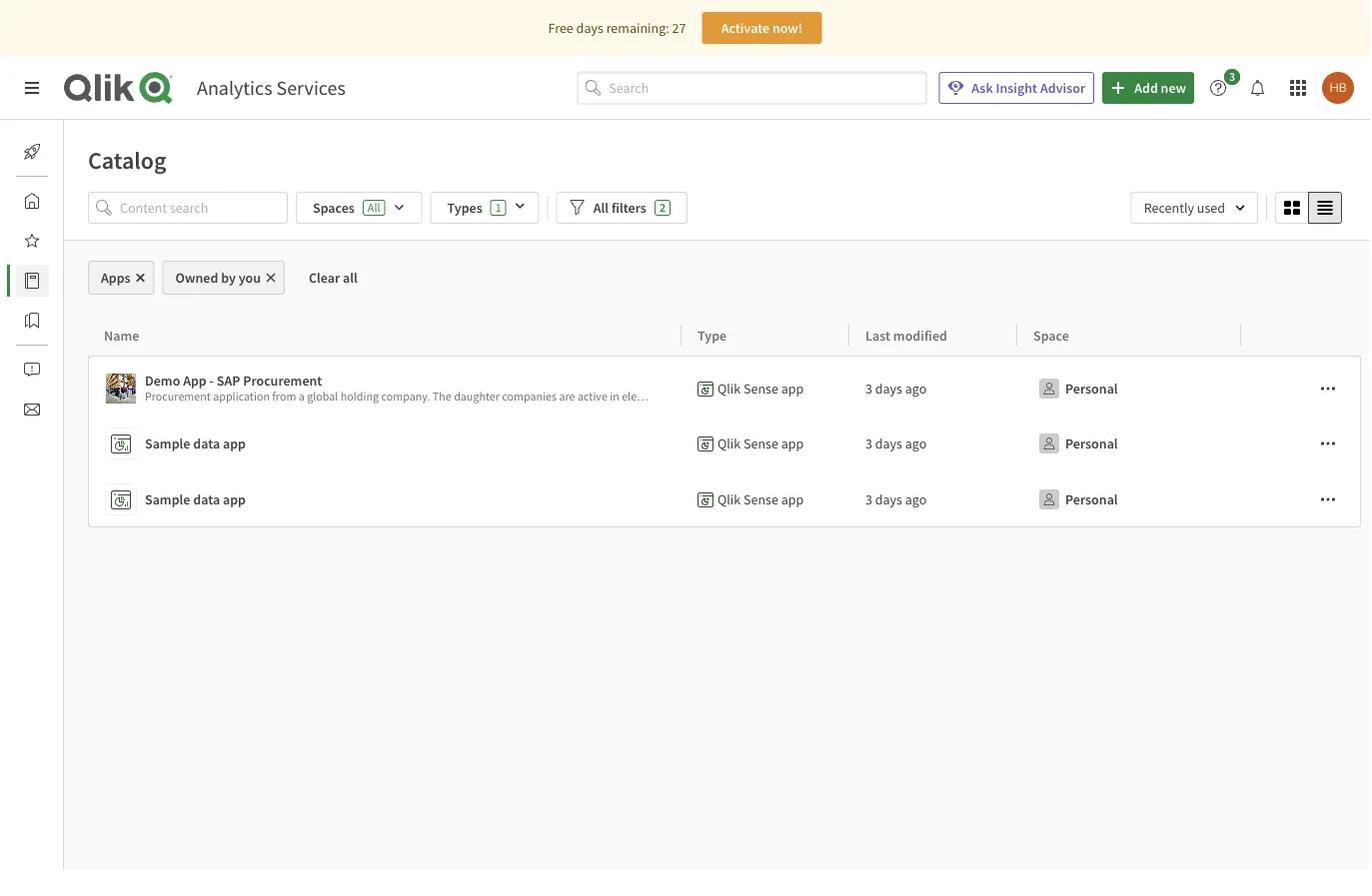 Task type: locate. For each thing, give the bounding box(es) containing it.
3 qlik sense app cell from the top
[[682, 472, 850, 528]]

2 vertical spatial 3 days ago
[[866, 491, 927, 509]]

remaining:
[[606, 19, 669, 37]]

0 vertical spatial qlik sense app
[[718, 380, 804, 398]]

sample data app button
[[105, 424, 674, 464], [105, 480, 674, 520]]

demo
[[145, 372, 180, 390]]

2 vertical spatial personal
[[1066, 491, 1118, 509]]

0 vertical spatial sample data app
[[145, 435, 246, 453]]

1 vertical spatial personal button
[[1034, 428, 1122, 460]]

2 sample from the top
[[145, 491, 190, 509]]

home
[[64, 192, 99, 210]]

3 ago from the top
[[905, 491, 927, 509]]

1 horizontal spatial all
[[593, 199, 609, 217]]

0 vertical spatial sense
[[744, 380, 779, 398]]

Content search text field
[[120, 192, 288, 224]]

qlik sense app
[[718, 380, 804, 398], [718, 435, 804, 453], [718, 491, 804, 509]]

2 sample data app button from the top
[[105, 480, 674, 520]]

qlik
[[718, 380, 741, 398], [718, 435, 741, 453], [718, 491, 741, 509]]

now!
[[773, 19, 803, 37]]

3
[[1229, 69, 1236, 84], [866, 380, 873, 398], [866, 435, 873, 453], [866, 491, 873, 509]]

3 personal cell from the top
[[1018, 472, 1241, 528]]

ago for 3rd qlik sense app cell from the bottom's 3 days ago button
[[905, 380, 927, 398]]

personal cell
[[1018, 356, 1241, 416], [1018, 416, 1241, 472], [1018, 472, 1241, 528]]

3 3 days ago button from the top
[[866, 484, 927, 516]]

switch view group
[[1275, 192, 1342, 224]]

app for sample data app "button" related to 1st qlik sense app cell from the bottom of the page
[[781, 491, 804, 509]]

sample
[[145, 435, 190, 453], [145, 491, 190, 509]]

3 days ago cell for second qlik sense app cell from the bottom
[[850, 416, 1018, 472]]

0 vertical spatial 3 days ago button
[[866, 373, 927, 405]]

all right "spaces"
[[368, 200, 380, 215]]

1 vertical spatial data
[[193, 491, 220, 509]]

3 days ago button for 1st qlik sense app cell from the bottom of the page
[[866, 484, 927, 516]]

1 vertical spatial 3 days ago
[[866, 435, 927, 453]]

0 vertical spatial personal
[[1066, 380, 1118, 398]]

1 vertical spatial sense
[[744, 435, 779, 453]]

0 horizontal spatial all
[[368, 200, 380, 215]]

qlik sense app cell
[[682, 356, 850, 416], [682, 416, 850, 472], [682, 472, 850, 528]]

2 vertical spatial 3 days ago button
[[866, 484, 927, 516]]

0 vertical spatial more actions image
[[1320, 381, 1336, 397]]

3 personal button from the top
[[1034, 484, 1122, 516]]

3 days ago
[[866, 380, 927, 398], [866, 435, 927, 453], [866, 491, 927, 509]]

1 vertical spatial more actions image
[[1320, 436, 1336, 452]]

used
[[1197, 199, 1225, 217]]

app for sample data app "button" related to second qlik sense app cell from the bottom
[[781, 435, 804, 453]]

sap
[[217, 372, 240, 390]]

sense
[[744, 380, 779, 398], [744, 435, 779, 453], [744, 491, 779, 509]]

cell for the personal cell for 1st qlik sense app cell from the bottom of the page 3 days ago cell
[[1241, 472, 1362, 528]]

qlik for 1st qlik sense app cell from the bottom of the page
[[718, 491, 741, 509]]

procurement
[[243, 372, 322, 390]]

data
[[193, 435, 220, 453], [193, 491, 220, 509]]

2 3 days ago from the top
[[866, 435, 927, 453]]

days
[[576, 19, 604, 37], [875, 380, 903, 398], [875, 435, 903, 453], [875, 491, 903, 509]]

1 vertical spatial sample data app button
[[105, 480, 674, 520]]

1 vertical spatial sample
[[145, 491, 190, 509]]

alerts image
[[24, 362, 40, 378]]

1 cell from the top
[[1241, 356, 1362, 416]]

personal button
[[1034, 373, 1122, 405], [1034, 428, 1122, 460], [1034, 484, 1122, 516]]

Search text field
[[609, 72, 927, 104]]

2 vertical spatial qlik sense app
[[718, 491, 804, 509]]

searchbar element
[[577, 72, 927, 104]]

2 vertical spatial personal button
[[1034, 484, 1122, 516]]

3 qlik from the top
[[718, 491, 741, 509]]

1 3 days ago from the top
[[866, 380, 927, 398]]

3 sense from the top
[[744, 491, 779, 509]]

2 personal cell from the top
[[1018, 416, 1241, 472]]

owned
[[176, 269, 218, 287]]

2 data from the top
[[193, 491, 220, 509]]

1 sample from the top
[[145, 435, 190, 453]]

3 days ago cell for 3rd qlik sense app cell from the bottom
[[850, 356, 1018, 416]]

more actions image for 3rd qlik sense app cell from the bottom
[[1320, 381, 1336, 397]]

2 vertical spatial sense
[[744, 491, 779, 509]]

1 sample data app button from the top
[[105, 424, 674, 464]]

advisor
[[1040, 79, 1086, 97]]

analytics services
[[197, 75, 346, 100]]

2 vertical spatial ago
[[905, 491, 927, 509]]

3 3 days ago cell from the top
[[850, 472, 1018, 528]]

personal
[[1066, 380, 1118, 398], [1066, 435, 1118, 453], [1066, 491, 1118, 509]]

1 data from the top
[[193, 435, 220, 453]]

2 sample data app from the top
[[145, 491, 246, 509]]

1 qlik sense app cell from the top
[[682, 356, 850, 416]]

sense for 1st qlik sense app cell from the bottom of the page
[[744, 491, 779, 509]]

1 qlik from the top
[[718, 380, 741, 398]]

personal for 3 days ago cell for second qlik sense app cell from the bottom
[[1066, 435, 1118, 453]]

2 qlik from the top
[[718, 435, 741, 453]]

2 ago from the top
[[905, 435, 927, 453]]

sense for 3rd qlik sense app cell from the bottom
[[744, 380, 779, 398]]

-
[[209, 372, 214, 390]]

cell
[[1241, 356, 1362, 416], [1241, 416, 1362, 472], [1241, 472, 1362, 528]]

filters region
[[64, 188, 1370, 240]]

getting started image
[[24, 144, 40, 160]]

types
[[447, 199, 482, 217]]

activate now!
[[721, 19, 803, 37]]

3 3 days ago from the top
[[866, 491, 927, 509]]

personal button for 1st qlik sense app cell from the bottom of the page 3 days ago cell
[[1034, 484, 1122, 516]]

app
[[781, 380, 804, 398], [223, 435, 246, 453], [781, 435, 804, 453], [223, 491, 246, 509], [781, 491, 804, 509]]

data for sample data app "button" related to 1st qlik sense app cell from the bottom of the page
[[193, 491, 220, 509]]

3 personal from the top
[[1066, 491, 1118, 509]]

2 personal from the top
[[1066, 435, 1118, 453]]

2 3 days ago button from the top
[[866, 428, 927, 460]]

1 3 days ago cell from the top
[[850, 356, 1018, 416]]

2 personal button from the top
[[1034, 428, 1122, 460]]

1 sample data app from the top
[[145, 435, 246, 453]]

1 sense from the top
[[744, 380, 779, 398]]

ask
[[972, 79, 993, 97]]

1 personal cell from the top
[[1018, 356, 1241, 416]]

personal button for 3rd qlik sense app cell from the bottom's 3 days ago cell
[[1034, 373, 1122, 405]]

clear
[[309, 269, 340, 287]]

1 vertical spatial 3 days ago button
[[866, 428, 927, 460]]

clear all button
[[293, 261, 374, 295]]

spaces
[[313, 199, 355, 217]]

qlik sense app for 1st qlik sense app cell from the bottom of the page
[[718, 491, 804, 509]]

1 vertical spatial catalog
[[64, 272, 109, 290]]

1 vertical spatial qlik sense app
[[718, 435, 804, 453]]

3 days ago cell
[[850, 356, 1018, 416], [850, 416, 1018, 472], [850, 472, 1018, 528]]

0 vertical spatial 3 days ago
[[866, 380, 927, 398]]

1 vertical spatial sample data app
[[145, 491, 246, 509]]

catalog
[[88, 145, 166, 175], [64, 272, 109, 290]]

3 days ago button
[[866, 373, 927, 405], [866, 428, 927, 460], [866, 484, 927, 516]]

apps button
[[88, 261, 155, 295]]

catalog up "home"
[[88, 145, 166, 175]]

2 vertical spatial qlik
[[718, 491, 741, 509]]

1 vertical spatial qlik
[[718, 435, 741, 453]]

collections image
[[24, 313, 40, 329]]

app for demo app - sap procurement button
[[781, 380, 804, 398]]

0 vertical spatial personal button
[[1034, 373, 1122, 405]]

days for 3rd qlik sense app cell from the bottom
[[875, 380, 903, 398]]

1 qlik sense app from the top
[[718, 380, 804, 398]]

2 qlik sense app from the top
[[718, 435, 804, 453]]

free
[[548, 19, 574, 37]]

Recently used field
[[1131, 192, 1258, 224]]

filters
[[612, 199, 647, 217]]

demo app - sap procurement button
[[105, 369, 674, 409]]

1 personal from the top
[[1066, 380, 1118, 398]]

0 vertical spatial catalog
[[88, 145, 166, 175]]

3 qlik sense app from the top
[[718, 491, 804, 509]]

recently used
[[1144, 199, 1225, 217]]

0 vertical spatial data
[[193, 435, 220, 453]]

last
[[866, 326, 891, 344]]

0 vertical spatial sample data app button
[[105, 424, 674, 464]]

2 more actions image from the top
[[1320, 436, 1336, 452]]

3 cell from the top
[[1241, 472, 1362, 528]]

1 ago from the top
[[905, 380, 927, 398]]

add
[[1135, 79, 1158, 97]]

2 3 days ago cell from the top
[[850, 416, 1018, 472]]

3 for the personal cell corresponding to 3rd qlik sense app cell from the bottom's 3 days ago cell
[[866, 380, 873, 398]]

2 cell from the top
[[1241, 416, 1362, 472]]

all for all
[[368, 200, 380, 215]]

0 vertical spatial qlik
[[718, 380, 741, 398]]

1 vertical spatial personal
[[1066, 435, 1118, 453]]

sample data app button for 1st qlik sense app cell from the bottom of the page
[[105, 480, 674, 520]]

ask insight advisor button
[[939, 72, 1095, 104]]

3 button
[[1202, 69, 1246, 104]]

services
[[276, 75, 346, 100]]

all
[[593, 199, 609, 217], [368, 200, 380, 215]]

cell for the personal cell corresponding to 3rd qlik sense app cell from the bottom's 3 days ago cell
[[1241, 356, 1362, 416]]

1 vertical spatial ago
[[905, 435, 927, 453]]

ago
[[905, 380, 927, 398], [905, 435, 927, 453], [905, 491, 927, 509]]

data for sample data app "button" related to second qlik sense app cell from the bottom
[[193, 435, 220, 453]]

you
[[239, 269, 261, 287]]

modified
[[893, 326, 948, 344]]

catalog link
[[16, 265, 109, 297]]

all left 'filters'
[[593, 199, 609, 217]]

last modified
[[866, 326, 948, 344]]

personal cell for 3 days ago cell for second qlik sense app cell from the bottom
[[1018, 416, 1241, 472]]

1 personal button from the top
[[1034, 373, 1122, 405]]

sample data app
[[145, 435, 246, 453], [145, 491, 246, 509]]

2 sense from the top
[[744, 435, 779, 453]]

ago for 3 days ago button associated with second qlik sense app cell from the bottom
[[905, 435, 927, 453]]

1 more actions image from the top
[[1320, 381, 1336, 397]]

more actions image
[[1320, 381, 1336, 397], [1320, 436, 1336, 452]]

qlik sense app image
[[106, 374, 136, 404]]

personal for 3rd qlik sense app cell from the bottom's 3 days ago cell
[[1066, 380, 1118, 398]]

1 3 days ago button from the top
[[866, 373, 927, 405]]

catalog up name
[[64, 272, 109, 290]]

0 vertical spatial ago
[[905, 380, 927, 398]]

qlik sense app for 3rd qlik sense app cell from the bottom
[[718, 380, 804, 398]]

0 vertical spatial sample
[[145, 435, 190, 453]]



Task type: describe. For each thing, give the bounding box(es) containing it.
3 days ago button for second qlik sense app cell from the bottom
[[866, 428, 927, 460]]

sample for sample data app "button" related to second qlik sense app cell from the bottom
[[145, 435, 190, 453]]

2
[[660, 200, 666, 215]]

sample for sample data app "button" related to 1st qlik sense app cell from the bottom of the page
[[145, 491, 190, 509]]

3 days ago for 3rd qlik sense app cell from the bottom's 3 days ago button
[[866, 380, 927, 398]]

3 for the personal cell for 3 days ago cell for second qlik sense app cell from the bottom
[[866, 435, 873, 453]]

sense for second qlik sense app cell from the bottom
[[744, 435, 779, 453]]

days for 1st qlik sense app cell from the bottom of the page
[[875, 491, 903, 509]]

more actions image for second qlik sense app cell from the bottom
[[1320, 436, 1336, 452]]

navigation pane element
[[0, 128, 109, 434]]

3 days ago cell for 1st qlik sense app cell from the bottom of the page
[[850, 472, 1018, 528]]

home link
[[16, 185, 99, 217]]

free days remaining: 27
[[548, 19, 686, 37]]

activate
[[721, 19, 770, 37]]

sample data app for sample data app "button" related to 1st qlik sense app cell from the bottom of the page
[[145, 491, 246, 509]]

open sidebar menu image
[[24, 80, 40, 96]]

all for all filters
[[593, 199, 609, 217]]

sample data app for sample data app "button" related to second qlik sense app cell from the bottom
[[145, 435, 246, 453]]

by
[[221, 269, 236, 287]]

howard brown image
[[1322, 72, 1354, 104]]

space
[[1034, 326, 1069, 344]]

3 inside dropdown button
[[1229, 69, 1236, 84]]

personal button for 3 days ago cell for second qlik sense app cell from the bottom
[[1034, 428, 1122, 460]]

personal for 1st qlik sense app cell from the bottom of the page 3 days ago cell
[[1066, 491, 1118, 509]]

type
[[698, 326, 727, 344]]

analytics services element
[[197, 75, 346, 100]]

27
[[672, 19, 686, 37]]

3 days ago button for 3rd qlik sense app cell from the bottom
[[866, 373, 927, 405]]

sample data app button for second qlik sense app cell from the bottom
[[105, 424, 674, 464]]

add new button
[[1103, 72, 1194, 104]]

clear all
[[309, 269, 358, 287]]

apps
[[101, 269, 131, 287]]

name
[[104, 326, 139, 344]]

1
[[495, 200, 501, 215]]

ask insight advisor
[[972, 79, 1086, 97]]

analytics
[[197, 75, 272, 100]]

insight
[[996, 79, 1038, 97]]

alerts link
[[16, 354, 97, 386]]

ago for 3 days ago button corresponding to 1st qlik sense app cell from the bottom of the page
[[905, 491, 927, 509]]

add new
[[1135, 79, 1186, 97]]

app
[[183, 372, 207, 390]]

qlik for 3rd qlik sense app cell from the bottom
[[718, 380, 741, 398]]

personal cell for 1st qlik sense app cell from the bottom of the page 3 days ago cell
[[1018, 472, 1241, 528]]

cell for the personal cell for 3 days ago cell for second qlik sense app cell from the bottom
[[1241, 416, 1362, 472]]

3 days ago for 3 days ago button associated with second qlik sense app cell from the bottom
[[866, 435, 927, 453]]

personal cell for 3rd qlik sense app cell from the bottom's 3 days ago cell
[[1018, 356, 1241, 416]]

more actions image
[[1320, 492, 1336, 508]]

recently
[[1144, 199, 1194, 217]]

qlik sense app for second qlik sense app cell from the bottom
[[718, 435, 804, 453]]

activate now! link
[[702, 12, 822, 44]]

days for second qlik sense app cell from the bottom
[[875, 435, 903, 453]]

owned by you button
[[163, 261, 285, 295]]

new
[[1161, 79, 1186, 97]]

3 days ago for 3 days ago button corresponding to 1st qlik sense app cell from the bottom of the page
[[866, 491, 927, 509]]

2 qlik sense app cell from the top
[[682, 416, 850, 472]]

3 for the personal cell for 1st qlik sense app cell from the bottom of the page 3 days ago cell
[[866, 491, 873, 509]]

owned by you
[[176, 269, 261, 287]]

alerts
[[64, 361, 97, 379]]

all
[[343, 269, 358, 287]]

demo app - sap procurement
[[145, 372, 322, 390]]

favorites image
[[24, 233, 40, 249]]

qlik for second qlik sense app cell from the bottom
[[718, 435, 741, 453]]

catalog inside catalog link
[[64, 272, 109, 290]]

all filters
[[593, 199, 647, 217]]

subscriptions image
[[24, 402, 40, 418]]



Task type: vqa. For each thing, say whether or not it's contained in the screenshot.
the Search tags ELEMENT in the left of the page
no



